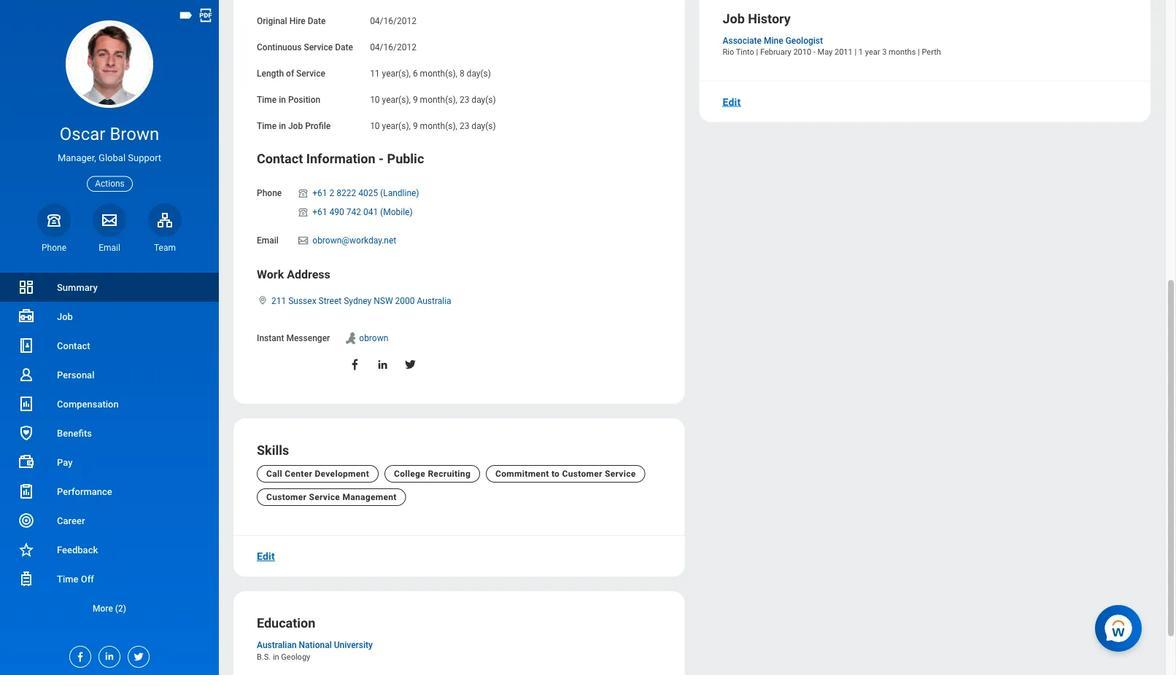 Task type: locate. For each thing, give the bounding box(es) containing it.
1 vertical spatial +61
[[313, 207, 327, 217]]

23 inside time in job profile element
[[460, 121, 470, 131]]

geology
[[281, 653, 310, 662]]

associate mine geologist link
[[723, 32, 823, 45]]

490
[[330, 207, 344, 217]]

contact inside group
[[257, 151, 303, 167]]

1 horizontal spatial linkedin image
[[376, 358, 389, 372]]

1 vertical spatial phone image
[[296, 206, 310, 218]]

summary image
[[18, 279, 35, 296]]

continuous service date
[[257, 42, 353, 52]]

day(s) down "time in position" element
[[472, 121, 496, 131]]

10 year(s), 9 month(s), 23 day(s) for time in job profile
[[370, 121, 496, 131]]

service right to
[[605, 469, 636, 480]]

1 23 from the top
[[460, 95, 470, 105]]

1 horizontal spatial edit button
[[717, 87, 747, 117]]

1 10 year(s), 9 month(s), 23 day(s) from the top
[[370, 95, 496, 105]]

months
[[889, 47, 916, 56]]

2 10 year(s), 9 month(s), 23 day(s) from the top
[[370, 121, 496, 131]]

04/16/2012 up continuous service date element
[[370, 16, 417, 26]]

february
[[760, 47, 792, 56]]

in down australian
[[273, 653, 279, 662]]

month(s), inside "time in position" element
[[420, 95, 458, 105]]

1 vertical spatial 10 year(s), 9 month(s), 23 day(s)
[[370, 121, 496, 131]]

support
[[128, 153, 161, 164]]

in for geology
[[273, 653, 279, 662]]

contact up personal
[[57, 340, 90, 351]]

2 | from the left
[[855, 47, 857, 56]]

1 horizontal spatial customer
[[562, 469, 603, 480]]

1 horizontal spatial contact
[[257, 151, 303, 167]]

call center development button
[[257, 466, 379, 483]]

personal
[[57, 370, 94, 381]]

1 vertical spatial twitter image
[[128, 647, 144, 663]]

1 vertical spatial in
[[279, 121, 286, 131]]

2000
[[395, 296, 415, 307]]

oscar brown
[[60, 124, 159, 144]]

- left may
[[814, 47, 816, 56]]

benefits
[[57, 428, 92, 439]]

-
[[814, 47, 816, 56], [379, 151, 384, 167]]

04/16/2012 for continuous service date
[[370, 42, 417, 52]]

email
[[257, 236, 279, 246], [99, 243, 120, 253]]

0 vertical spatial +61
[[313, 188, 327, 198]]

1 9 from the top
[[413, 95, 418, 105]]

9 down 6
[[413, 95, 418, 105]]

month(s), up "time in position" element
[[420, 68, 458, 79]]

- left public
[[379, 151, 384, 167]]

0 vertical spatial 9
[[413, 95, 418, 105]]

college recruiting button
[[385, 466, 480, 483]]

211
[[271, 296, 286, 307]]

9
[[413, 95, 418, 105], [413, 121, 418, 131]]

day(s)
[[467, 68, 491, 79], [472, 95, 496, 105], [472, 121, 496, 131]]

04/16/2012 down "original hire date" element
[[370, 42, 417, 52]]

+61 490 742 041 (mobile) link
[[313, 204, 413, 217]]

year(s), up public
[[382, 121, 411, 131]]

items selected list
[[296, 185, 443, 221]]

in for position
[[279, 95, 286, 105]]

1 horizontal spatial edit
[[723, 96, 741, 108]]

job history
[[723, 11, 791, 26]]

10 year(s), 9 month(s), 23 day(s) down "time in position" element
[[370, 121, 496, 131]]

year(s), inside time in job profile element
[[382, 121, 411, 131]]

day(s) inside 'length of service' element
[[467, 68, 491, 79]]

date for original hire date
[[308, 16, 326, 26]]

contact inside list
[[57, 340, 90, 351]]

month(s), for time in job profile
[[420, 121, 458, 131]]

1 month(s), from the top
[[420, 68, 458, 79]]

original
[[257, 16, 287, 26]]

may
[[818, 47, 833, 56]]

2 9 from the top
[[413, 121, 418, 131]]

year(s), inside 'length of service' element
[[382, 68, 411, 79]]

2 year(s), from the top
[[382, 95, 411, 105]]

month(s), inside time in job profile element
[[420, 121, 458, 131]]

0 horizontal spatial facebook image
[[70, 647, 86, 663]]

10
[[370, 95, 380, 105], [370, 121, 380, 131]]

date left continuous service date element
[[335, 42, 353, 52]]

continuous
[[257, 42, 302, 52]]

1 horizontal spatial email
[[257, 236, 279, 246]]

navigation pane region
[[0, 0, 219, 676]]

0 vertical spatial 04/16/2012
[[370, 16, 417, 26]]

day(s) for time in job profile
[[472, 121, 496, 131]]

2 10 from the top
[[370, 121, 380, 131]]

1 vertical spatial year(s),
[[382, 95, 411, 105]]

contact
[[257, 151, 303, 167], [57, 340, 90, 351]]

23 down 8
[[460, 95, 470, 105]]

8222
[[337, 188, 356, 198]]

2 vertical spatial month(s),
[[420, 121, 458, 131]]

0 vertical spatial contact
[[257, 151, 303, 167]]

contact for contact information - public
[[257, 151, 303, 167]]

customer service management button
[[257, 489, 406, 507]]

| left 1
[[855, 47, 857, 56]]

23 inside "time in position" element
[[460, 95, 470, 105]]

date right hire
[[308, 16, 326, 26]]

1 horizontal spatial job
[[288, 121, 303, 131]]

contact information - public group
[[257, 150, 662, 381]]

0 vertical spatial 10
[[370, 95, 380, 105]]

day(s) inside "time in position" element
[[472, 95, 496, 105]]

phone image for +61 2 8222 4025 (landline)
[[296, 187, 310, 199]]

1 10 from the top
[[370, 95, 380, 105]]

job left the profile
[[288, 121, 303, 131]]

1 vertical spatial edit button
[[251, 542, 281, 572]]

23 for time in position
[[460, 95, 470, 105]]

edit for job history
[[723, 96, 741, 108]]

0 horizontal spatial edit button
[[251, 542, 281, 572]]

feedback
[[57, 545, 98, 556]]

10 up information
[[370, 121, 380, 131]]

nsw
[[374, 296, 393, 307]]

information
[[306, 151, 376, 167]]

23
[[460, 95, 470, 105], [460, 121, 470, 131]]

6
[[413, 68, 418, 79]]

in down time in position
[[279, 121, 286, 131]]

phone image for +61 490 742 041 (mobile)
[[296, 206, 310, 218]]

| right tinto
[[756, 47, 758, 56]]

+61 left 2
[[313, 188, 327, 198]]

job up associate
[[723, 11, 745, 26]]

month(s), inside 'length of service' element
[[420, 68, 458, 79]]

in
[[279, 95, 286, 105], [279, 121, 286, 131], [273, 653, 279, 662]]

0 vertical spatial customer
[[562, 469, 603, 480]]

1 horizontal spatial -
[[814, 47, 816, 56]]

customer inside customer service management button
[[266, 493, 307, 503]]

year(s),
[[382, 68, 411, 79], [382, 95, 411, 105], [382, 121, 411, 131]]

1 year(s), from the top
[[382, 68, 411, 79]]

1 vertical spatial 04/16/2012
[[370, 42, 417, 52]]

0 horizontal spatial email
[[99, 243, 120, 253]]

edit up education
[[257, 551, 275, 563]]

3 month(s), from the top
[[420, 121, 458, 131]]

time down length
[[257, 95, 277, 105]]

mine
[[764, 35, 784, 45]]

phone image up mail icon
[[296, 206, 310, 218]]

feedback link
[[0, 536, 219, 565]]

linkedin image down the obrown
[[376, 358, 389, 372]]

work
[[257, 267, 284, 281]]

day(s) for length of service
[[467, 68, 491, 79]]

0 vertical spatial facebook image
[[348, 358, 361, 372]]

2 month(s), from the top
[[420, 95, 458, 105]]

10 inside time in job profile element
[[370, 121, 380, 131]]

0 horizontal spatial |
[[756, 47, 758, 56]]

personal link
[[0, 361, 219, 390]]

1 horizontal spatial twitter image
[[404, 358, 417, 372]]

customer down center
[[266, 493, 307, 503]]

time for time in position
[[257, 95, 277, 105]]

1 vertical spatial phone
[[42, 243, 66, 253]]

1 | from the left
[[756, 47, 758, 56]]

team link
[[148, 203, 182, 254]]

1 horizontal spatial phone
[[257, 188, 282, 198]]

day(s) right 8
[[467, 68, 491, 79]]

+61 for +61 490 742 041 (mobile)
[[313, 207, 327, 217]]

2 vertical spatial job
[[57, 311, 73, 322]]

year(s), inside "time in position" element
[[382, 95, 411, 105]]

2 phone image from the top
[[296, 206, 310, 218]]

twitter image down 2000
[[404, 358, 417, 372]]

benefits link
[[0, 419, 219, 448]]

- inside associate mine geologist rio tinto   |   february 2010 - may 2011 | 1 year 3 months | perth
[[814, 47, 816, 56]]

contact down time in job profile
[[257, 151, 303, 167]]

obrown
[[359, 334, 388, 344]]

customer right to
[[562, 469, 603, 480]]

1 vertical spatial date
[[335, 42, 353, 52]]

email inside contact information - public group
[[257, 236, 279, 246]]

phone image left 2
[[296, 187, 310, 199]]

b.s. in geology
[[257, 653, 310, 662]]

0 vertical spatial day(s)
[[467, 68, 491, 79]]

day(s) up time in job profile element
[[472, 95, 496, 105]]

list containing summary
[[0, 273, 219, 623]]

off
[[81, 574, 94, 585]]

management
[[343, 493, 397, 503]]

australian national university
[[257, 641, 373, 651]]

email oscar brown element
[[93, 242, 126, 254]]

contact for contact
[[57, 340, 90, 351]]

location image
[[257, 296, 269, 306]]

service
[[304, 42, 333, 52], [296, 68, 325, 79], [605, 469, 636, 480], [309, 493, 340, 503]]

job
[[723, 11, 745, 26], [288, 121, 303, 131], [57, 311, 73, 322]]

3 year(s), from the top
[[382, 121, 411, 131]]

list
[[0, 273, 219, 623]]

0 vertical spatial in
[[279, 95, 286, 105]]

1 vertical spatial edit
[[257, 551, 275, 563]]

call center development
[[266, 469, 369, 480]]

facebook image
[[348, 358, 361, 372], [70, 647, 86, 663]]

month(s), down "time in position" element
[[420, 121, 458, 131]]

1 horizontal spatial date
[[335, 42, 353, 52]]

contact image
[[18, 337, 35, 355]]

benefits image
[[18, 425, 35, 442]]

0 vertical spatial edit button
[[717, 87, 747, 117]]

work address
[[257, 267, 330, 281]]

10 inside "time in position" element
[[370, 95, 380, 105]]

0 horizontal spatial contact
[[57, 340, 90, 351]]

04/16/2012
[[370, 16, 417, 26], [370, 42, 417, 52]]

month(s),
[[420, 68, 458, 79], [420, 95, 458, 105], [420, 121, 458, 131]]

service down hire
[[304, 42, 333, 52]]

public
[[387, 151, 424, 167]]

1 +61 from the top
[[313, 188, 327, 198]]

email inside popup button
[[99, 243, 120, 253]]

month(s), up time in job profile element
[[420, 95, 458, 105]]

phone left 2
[[257, 188, 282, 198]]

development
[[315, 469, 369, 480]]

9 inside "time in position" element
[[413, 95, 418, 105]]

linkedin image down more (2) dropdown button
[[99, 647, 115, 663]]

history
[[748, 11, 791, 26]]

phone inside popup button
[[42, 243, 66, 253]]

facebook image down aim icon
[[348, 358, 361, 372]]

edit button down rio
[[717, 87, 747, 117]]

2 horizontal spatial |
[[918, 47, 920, 56]]

0 horizontal spatial date
[[308, 16, 326, 26]]

1 vertical spatial 23
[[460, 121, 470, 131]]

0 vertical spatial phone
[[257, 188, 282, 198]]

0 vertical spatial job
[[723, 11, 745, 26]]

2 vertical spatial day(s)
[[472, 121, 496, 131]]

compensation image
[[18, 396, 35, 413]]

australian
[[257, 641, 297, 651]]

+61 left 490
[[313, 207, 327, 217]]

service down call center development at the bottom left of page
[[309, 493, 340, 503]]

0 vertical spatial -
[[814, 47, 816, 56]]

length
[[257, 68, 284, 79]]

10 year(s), 9 month(s), 23 day(s) up time in job profile element
[[370, 95, 496, 105]]

0 vertical spatial 10 year(s), 9 month(s), 23 day(s)
[[370, 95, 496, 105]]

more (2)
[[93, 604, 126, 614]]

job link
[[0, 302, 219, 331]]

0 vertical spatial 23
[[460, 95, 470, 105]]

1 vertical spatial contact
[[57, 340, 90, 351]]

+61
[[313, 188, 327, 198], [313, 207, 327, 217]]

9 inside time in job profile element
[[413, 121, 418, 131]]

0 vertical spatial month(s),
[[420, 68, 458, 79]]

+61 2 8222 4025 (landline)
[[313, 188, 419, 198]]

1 vertical spatial facebook image
[[70, 647, 86, 663]]

0 vertical spatial linkedin image
[[376, 358, 389, 372]]

obrown link
[[359, 331, 388, 344]]

customer
[[562, 469, 603, 480], [266, 493, 307, 503]]

2
[[330, 188, 334, 198]]

commitment to customer service
[[496, 469, 636, 480]]

job down summary
[[57, 311, 73, 322]]

twitter image
[[404, 358, 417, 372], [128, 647, 144, 663]]

1 vertical spatial month(s),
[[420, 95, 458, 105]]

tinto
[[736, 47, 754, 56]]

phone image
[[296, 187, 310, 199], [296, 206, 310, 218]]

date for continuous service date
[[335, 42, 353, 52]]

1 vertical spatial -
[[379, 151, 384, 167]]

1 vertical spatial 10
[[370, 121, 380, 131]]

0 vertical spatial time
[[257, 95, 277, 105]]

1 vertical spatial 9
[[413, 121, 418, 131]]

0 vertical spatial edit
[[723, 96, 741, 108]]

australian national university link
[[257, 638, 373, 651]]

service inside customer service management button
[[309, 493, 340, 503]]

instant messenger
[[257, 334, 330, 344]]

hire
[[289, 16, 306, 26]]

1 vertical spatial time
[[257, 121, 277, 131]]

211 sussex street sydney nsw 2000 australia link
[[271, 293, 451, 307]]

facebook image down more (2) dropdown button
[[70, 647, 86, 663]]

0 horizontal spatial edit
[[257, 551, 275, 563]]

0 horizontal spatial phone
[[42, 243, 66, 253]]

0 horizontal spatial linkedin image
[[99, 647, 115, 663]]

perth
[[922, 47, 941, 56]]

time in position element
[[370, 86, 496, 106]]

1 vertical spatial customer
[[266, 493, 307, 503]]

customer inside commitment to customer service button
[[562, 469, 603, 480]]

|
[[756, 47, 758, 56], [855, 47, 857, 56], [918, 47, 920, 56]]

year(s), left 6
[[382, 68, 411, 79]]

1 vertical spatial day(s)
[[472, 95, 496, 105]]

day(s) for time in position
[[472, 95, 496, 105]]

year
[[865, 47, 880, 56]]

- inside group
[[379, 151, 384, 167]]

2 04/16/2012 from the top
[[370, 42, 417, 52]]

in left position
[[279, 95, 286, 105]]

edit down rio
[[723, 96, 741, 108]]

1 horizontal spatial |
[[855, 47, 857, 56]]

1 04/16/2012 from the top
[[370, 16, 417, 26]]

email up work
[[257, 236, 279, 246]]

time down time in position
[[257, 121, 277, 131]]

2 +61 from the top
[[313, 207, 327, 217]]

0 horizontal spatial job
[[57, 311, 73, 322]]

2 vertical spatial year(s),
[[382, 121, 411, 131]]

year(s), up time in job profile element
[[382, 95, 411, 105]]

continuous service date element
[[370, 33, 417, 53]]

9 up public
[[413, 121, 418, 131]]

2 vertical spatial time
[[57, 574, 78, 585]]

phone down phone icon
[[42, 243, 66, 253]]

month(s), for length of service
[[420, 68, 458, 79]]

10 down 11 on the top of the page
[[370, 95, 380, 105]]

linkedin image
[[376, 358, 389, 372], [99, 647, 115, 663]]

0 horizontal spatial customer
[[266, 493, 307, 503]]

0 vertical spatial twitter image
[[404, 358, 417, 372]]

tag image
[[178, 7, 194, 23]]

job image
[[18, 308, 35, 325]]

0 horizontal spatial -
[[379, 151, 384, 167]]

job inside list
[[57, 311, 73, 322]]

time left off
[[57, 574, 78, 585]]

month(s), for time in position
[[420, 95, 458, 105]]

email down mail image
[[99, 243, 120, 253]]

year(s), for length of service
[[382, 68, 411, 79]]

time inside list
[[57, 574, 78, 585]]

(landline)
[[380, 188, 419, 198]]

twitter image down more (2) dropdown button
[[128, 647, 144, 663]]

2 23 from the top
[[460, 121, 470, 131]]

0 vertical spatial year(s),
[[382, 68, 411, 79]]

edit button up education
[[251, 542, 281, 572]]

associate mine geologist rio tinto   |   february 2010 - may 2011 | 1 year 3 months | perth
[[723, 35, 941, 56]]

| left "perth"
[[918, 47, 920, 56]]

time off image
[[18, 571, 35, 588]]

1 phone image from the top
[[296, 187, 310, 199]]

2 vertical spatial in
[[273, 653, 279, 662]]

0 vertical spatial date
[[308, 16, 326, 26]]

2 horizontal spatial job
[[723, 11, 745, 26]]

23 for time in job profile
[[460, 121, 470, 131]]

0 vertical spatial phone image
[[296, 187, 310, 199]]

23 down "time in position" element
[[460, 121, 470, 131]]

phone button
[[37, 203, 71, 254]]

associate
[[723, 35, 762, 45]]

university
[[334, 641, 373, 651]]

day(s) inside time in job profile element
[[472, 121, 496, 131]]



Task type: vqa. For each thing, say whether or not it's contained in the screenshot.
Period
no



Task type: describe. For each thing, give the bounding box(es) containing it.
feedback image
[[18, 541, 35, 559]]

time off
[[57, 574, 94, 585]]

time in job profile element
[[370, 112, 496, 132]]

summary link
[[0, 273, 219, 302]]

mail image
[[101, 211, 118, 229]]

3 | from the left
[[918, 47, 920, 56]]

of
[[286, 68, 294, 79]]

actions
[[95, 179, 125, 189]]

9 for time in job profile
[[413, 121, 418, 131]]

edit button for job history
[[717, 87, 747, 117]]

customer service management
[[266, 493, 397, 503]]

profile
[[305, 121, 331, 131]]

+61 490 742 041 (mobile)
[[313, 207, 413, 217]]

1 horizontal spatial facebook image
[[348, 358, 361, 372]]

mail image
[[296, 235, 310, 247]]

manager,
[[58, 153, 96, 164]]

career image
[[18, 512, 35, 530]]

performance
[[57, 486, 112, 497]]

commitment
[[496, 469, 549, 480]]

aim image
[[343, 331, 358, 346]]

2010
[[794, 47, 812, 56]]

view printable version (pdf) image
[[198, 7, 214, 23]]

edit button for skills
[[251, 542, 281, 572]]

length of service element
[[370, 60, 491, 79]]

position
[[288, 95, 321, 105]]

length of service
[[257, 68, 325, 79]]

global
[[99, 153, 126, 164]]

pay link
[[0, 448, 219, 477]]

pay image
[[18, 454, 35, 471]]

performance image
[[18, 483, 35, 501]]

street
[[319, 296, 342, 307]]

oscar
[[60, 124, 105, 144]]

0 horizontal spatial twitter image
[[128, 647, 144, 663]]

geologist
[[786, 35, 823, 45]]

address
[[287, 267, 330, 281]]

10 for time in job profile
[[370, 121, 380, 131]]

more (2) button
[[0, 594, 219, 623]]

edit for skills
[[257, 551, 275, 563]]

+61 for +61 2 8222 4025 (landline)
[[313, 188, 327, 198]]

time off link
[[0, 565, 219, 594]]

email button
[[93, 203, 126, 254]]

call
[[266, 469, 282, 480]]

twitter image inside contact information - public group
[[404, 358, 417, 372]]

brown
[[110, 124, 159, 144]]

compensation
[[57, 399, 119, 410]]

041
[[363, 207, 378, 217]]

year(s), for time in job profile
[[382, 121, 411, 131]]

10 year(s), 9 month(s), 23 day(s) for time in position
[[370, 95, 496, 105]]

job for job history
[[723, 11, 745, 26]]

manager, global support
[[58, 153, 161, 164]]

pay
[[57, 457, 73, 468]]

04/16/2012 for original hire date
[[370, 16, 417, 26]]

view team image
[[156, 211, 174, 229]]

742
[[346, 207, 361, 217]]

phone image
[[44, 211, 64, 229]]

time for time off
[[57, 574, 78, 585]]

more (2) button
[[0, 600, 219, 618]]

team oscar brown element
[[148, 242, 182, 254]]

11 year(s), 6 month(s), 8 day(s)
[[370, 68, 491, 79]]

sussex
[[288, 296, 316, 307]]

australia
[[417, 296, 451, 307]]

service inside commitment to customer service button
[[605, 469, 636, 480]]

b.s.
[[257, 653, 271, 662]]

college recruiting
[[394, 469, 471, 480]]

10 for time in position
[[370, 95, 380, 105]]

career
[[57, 516, 85, 527]]

time in job profile
[[257, 121, 331, 131]]

obrown@workday.net link
[[313, 233, 396, 246]]

original hire date
[[257, 16, 326, 26]]

1 vertical spatial job
[[288, 121, 303, 131]]

(mobile)
[[380, 207, 413, 217]]

compensation link
[[0, 390, 219, 419]]

messenger
[[286, 334, 330, 344]]

recruiting
[[428, 469, 471, 480]]

rio
[[723, 47, 734, 56]]

time in position
[[257, 95, 321, 105]]

education
[[257, 616, 315, 632]]

1 vertical spatial linkedin image
[[99, 647, 115, 663]]

team
[[154, 243, 176, 253]]

college
[[394, 469, 426, 480]]

2011
[[835, 47, 853, 56]]

summary
[[57, 282, 98, 293]]

national
[[299, 641, 332, 651]]

instant
[[257, 334, 284, 344]]

contact link
[[0, 331, 219, 361]]

211 sussex street sydney nsw 2000 australia
[[271, 296, 451, 307]]

9 for time in position
[[413, 95, 418, 105]]

phone oscar brown element
[[37, 242, 71, 254]]

1
[[859, 47, 863, 56]]

center
[[285, 469, 312, 480]]

service right of in the top left of the page
[[296, 68, 325, 79]]

job for job
[[57, 311, 73, 322]]

performance link
[[0, 477, 219, 506]]

phone inside contact information - public group
[[257, 188, 282, 198]]

3
[[882, 47, 887, 56]]

personal image
[[18, 366, 35, 384]]

in for job
[[279, 121, 286, 131]]

(2)
[[115, 604, 126, 614]]

+61 2 8222 4025 (landline) link
[[313, 185, 419, 198]]

original hire date element
[[370, 7, 417, 27]]

year(s), for time in position
[[382, 95, 411, 105]]

actions button
[[87, 176, 133, 192]]

time for time in job profile
[[257, 121, 277, 131]]

4025
[[358, 188, 378, 198]]



